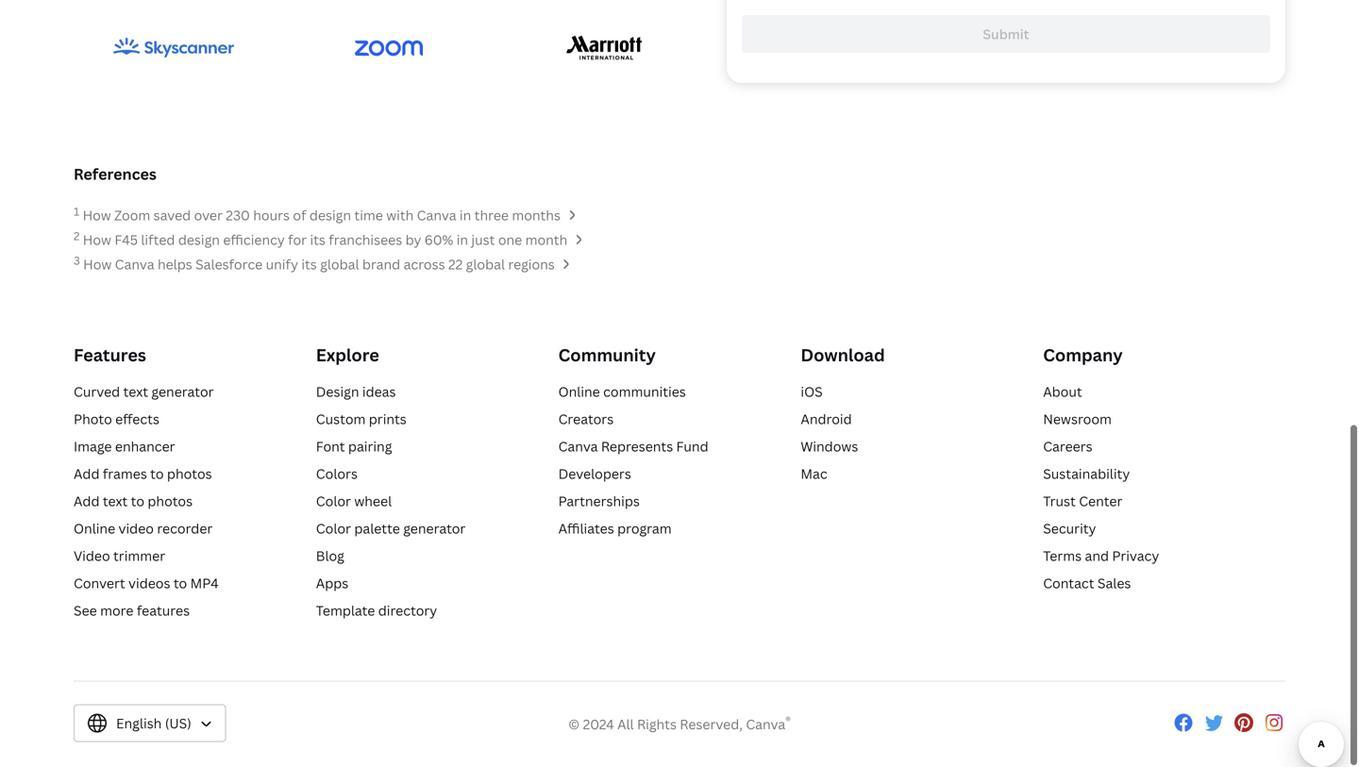 Task type: describe. For each thing, give the bounding box(es) containing it.
zoom image
[[355, 41, 423, 57]]

font
[[316, 439, 345, 457]]

about
[[1043, 384, 1083, 402]]

effects
[[115, 412, 159, 430]]

1 how zoom saved over 230 hours of design time with canva in three months
[[74, 205, 561, 225]]

see more features link
[[74, 603, 190, 621]]

add frames to photos link
[[74, 466, 212, 484]]

how for how canva helps salesforce unify its global brand across 22 global regions
[[83, 257, 112, 275]]

video
[[119, 521, 154, 539]]

ios link
[[801, 384, 823, 402]]

1 color from the top
[[316, 494, 351, 512]]

efficiency
[[223, 232, 285, 250]]

newsroom
[[1043, 412, 1112, 430]]

careers
[[1043, 439, 1093, 457]]

franchisees
[[329, 232, 402, 250]]

security link
[[1043, 521, 1097, 539]]

with
[[386, 207, 414, 225]]

reserved,
[[680, 717, 743, 735]]

one
[[498, 232, 522, 250]]

3 how canva helps salesforce unify its global brand across 22 global regions
[[74, 254, 555, 275]]

online video recorder link
[[74, 521, 213, 539]]

program
[[618, 521, 672, 539]]

palette
[[354, 521, 400, 539]]

english (us)
[[116, 716, 191, 734]]

convert videos to mp4 link
[[74, 576, 219, 594]]

recorder
[[157, 521, 213, 539]]

template directory link
[[316, 603, 437, 621]]

in inside 1 how zoom saved over 230 hours of design time with canva in three months
[[460, 207, 471, 225]]

enhancer
[[115, 439, 175, 457]]

mac link
[[801, 466, 828, 484]]

2 color from the top
[[316, 521, 351, 539]]

mac
[[801, 466, 828, 484]]

pairing
[[348, 439, 392, 457]]

of
[[293, 207, 306, 225]]

1
[[74, 205, 79, 220]]

for
[[288, 232, 307, 250]]

windows link
[[801, 439, 859, 457]]

60%
[[425, 232, 453, 250]]

1 horizontal spatial to
[[150, 466, 164, 484]]

custom
[[316, 412, 366, 430]]

regions
[[508, 257, 555, 275]]

generator inside design ideas custom prints font pairing colors color wheel color palette generator blog apps template directory
[[403, 521, 466, 539]]

zoom
[[114, 207, 150, 225]]

saved
[[154, 207, 191, 225]]

videos
[[128, 576, 170, 594]]

trust center link
[[1043, 494, 1123, 512]]

mp4
[[190, 576, 219, 594]]

references
[[74, 165, 157, 186]]

1 vertical spatial to
[[131, 494, 144, 512]]

partnerships link
[[559, 494, 640, 512]]

creators
[[559, 412, 614, 430]]

download
[[801, 345, 885, 368]]

affiliates
[[559, 521, 614, 539]]

2 how f45 lifted design efficiency for its franchisees by 60% in just one month
[[74, 230, 568, 250]]

colors
[[316, 466, 358, 484]]

months
[[512, 207, 561, 225]]

template
[[316, 603, 375, 621]]

canva inside the online communities creators canva represents fund developers partnerships affiliates program
[[559, 439, 598, 457]]

canva represents fund link
[[559, 439, 709, 457]]

three
[[475, 207, 509, 225]]

trimmer
[[113, 549, 165, 566]]

sustainability link
[[1043, 466, 1130, 484]]

230
[[226, 207, 250, 225]]

2 vertical spatial to
[[174, 576, 187, 594]]

more
[[100, 603, 134, 621]]

windows
[[801, 439, 859, 457]]

prints
[[369, 412, 407, 430]]

newsroom link
[[1043, 412, 1112, 430]]

curved
[[74, 384, 120, 402]]

apps
[[316, 576, 349, 594]]

canva inside 3 how canva helps salesforce unify its global brand across 22 global regions
[[115, 257, 154, 275]]

2 add from the top
[[74, 494, 100, 512]]

convert
[[74, 576, 125, 594]]

terms
[[1043, 549, 1082, 566]]

how for how f45 lifted design efficiency for its franchisees by 60% in just one month
[[83, 232, 111, 250]]

22
[[448, 257, 463, 275]]

blog link
[[316, 549, 344, 566]]

ios android windows mac
[[801, 384, 859, 484]]

company
[[1043, 345, 1123, 368]]

rights
[[637, 717, 677, 735]]

over
[[194, 207, 223, 225]]

online inside the online communities creators canva represents fund developers partnerships affiliates program
[[559, 384, 600, 402]]

sustainability
[[1043, 466, 1130, 484]]

developers link
[[559, 466, 631, 484]]

add text to photos link
[[74, 494, 193, 512]]

just
[[472, 232, 495, 250]]

English (US) button
[[74, 706, 226, 744]]

image enhancer link
[[74, 439, 175, 457]]

curved text generator link
[[74, 384, 214, 402]]



Task type: locate. For each thing, give the bounding box(es) containing it.
to
[[150, 466, 164, 484], [131, 494, 144, 512], [174, 576, 187, 594]]

0 horizontal spatial online
[[74, 521, 115, 539]]

privacy
[[1113, 549, 1160, 566]]

sales
[[1098, 576, 1132, 594]]

skyscanner image
[[113, 39, 234, 59]]

0 vertical spatial its
[[310, 232, 326, 250]]

0 vertical spatial in
[[460, 207, 471, 225]]

color
[[316, 494, 351, 512], [316, 521, 351, 539]]

all
[[618, 717, 634, 735]]

1 horizontal spatial generator
[[403, 521, 466, 539]]

unify
[[266, 257, 298, 275]]

about link
[[1043, 384, 1083, 402]]

color palette generator link
[[316, 521, 466, 539]]

lifted
[[141, 232, 175, 250]]

text down the frames
[[103, 494, 128, 512]]

salesforce
[[196, 257, 263, 275]]

2 vertical spatial how
[[83, 257, 112, 275]]

design ideas link
[[316, 384, 396, 402]]

photos
[[167, 466, 212, 484], [148, 494, 193, 512]]

in left the just
[[457, 232, 468, 250]]

2024
[[583, 717, 614, 735]]

©
[[569, 717, 580, 735]]

online inside the curved text generator photo effects image enhancer add frames to photos add text to photos online video recorder video trimmer convert videos to mp4 see more features
[[74, 521, 115, 539]]

1 vertical spatial how
[[83, 232, 111, 250]]

1 vertical spatial photos
[[148, 494, 193, 512]]

0 vertical spatial to
[[150, 466, 164, 484]]

2
[[74, 230, 80, 245]]

0 vertical spatial how
[[83, 207, 111, 225]]

0 horizontal spatial design
[[178, 232, 220, 250]]

(us)
[[165, 716, 191, 734]]

features
[[74, 345, 146, 368]]

1 global from the left
[[320, 257, 359, 275]]

to down enhancer
[[150, 466, 164, 484]]

community
[[559, 345, 656, 368]]

trust
[[1043, 494, 1076, 512]]

features
[[137, 603, 190, 621]]

photo
[[74, 412, 112, 430]]

hours
[[253, 207, 290, 225]]

photos down enhancer
[[167, 466, 212, 484]]

its right for
[[310, 232, 326, 250]]

1 vertical spatial online
[[74, 521, 115, 539]]

how inside 3 how canva helps salesforce unify its global brand across 22 global regions
[[83, 257, 112, 275]]

canva inside 1 how zoom saved over 230 hours of design time with canva in three months
[[417, 207, 457, 225]]

terms and privacy link
[[1043, 549, 1160, 566]]

in left the three
[[460, 207, 471, 225]]

see
[[74, 603, 97, 621]]

add up video
[[74, 494, 100, 512]]

1 vertical spatial add
[[74, 494, 100, 512]]

about newsroom careers sustainability trust center security terms and privacy contact sales
[[1043, 384, 1160, 594]]

its inside 3 how canva helps salesforce unify its global brand across 22 global regions
[[302, 257, 317, 275]]

brand
[[362, 257, 401, 275]]

how for how zoom saved over 230 hours of design time with canva in three months
[[83, 207, 111, 225]]

photos up recorder
[[148, 494, 193, 512]]

design inside 1 how zoom saved over 230 hours of design time with canva in three months
[[310, 207, 351, 225]]

1 add from the top
[[74, 466, 100, 484]]

f45
[[115, 232, 138, 250]]

video trimmer link
[[74, 549, 165, 566]]

1 vertical spatial its
[[302, 257, 317, 275]]

1 vertical spatial design
[[178, 232, 220, 250]]

canva up 60%
[[417, 207, 457, 225]]

0 vertical spatial add
[[74, 466, 100, 484]]

communities
[[603, 384, 686, 402]]

0 vertical spatial text
[[123, 384, 148, 402]]

contact
[[1043, 576, 1095, 594]]

generator right palette
[[403, 521, 466, 539]]

online communities link
[[559, 384, 686, 402]]

1 vertical spatial color
[[316, 521, 351, 539]]

time
[[354, 207, 383, 225]]

1 horizontal spatial online
[[559, 384, 600, 402]]

its inside "2 how f45 lifted design efficiency for its franchisees by 60% in just one month"
[[310, 232, 326, 250]]

0 vertical spatial generator
[[151, 384, 214, 402]]

0 vertical spatial online
[[559, 384, 600, 402]]

design ideas custom prints font pairing colors color wheel color palette generator blog apps template directory
[[316, 384, 466, 621]]

its right unify
[[302, 257, 317, 275]]

0 horizontal spatial global
[[320, 257, 359, 275]]

1 horizontal spatial global
[[466, 257, 505, 275]]

in inside "2 how f45 lifted design efficiency for its franchisees by 60% in just one month"
[[457, 232, 468, 250]]

to left mp4
[[174, 576, 187, 594]]

english
[[116, 716, 162, 734]]

represents
[[601, 439, 673, 457]]

center
[[1079, 494, 1123, 512]]

android
[[801, 412, 852, 430]]

blog
[[316, 549, 344, 566]]

android link
[[801, 412, 852, 430]]

month
[[526, 232, 568, 250]]

global down "2 how f45 lifted design efficiency for its franchisees by 60% in just one month" on the top of page
[[320, 257, 359, 275]]

1 vertical spatial generator
[[403, 521, 466, 539]]

font pairing link
[[316, 439, 392, 457]]

®
[[786, 715, 791, 730]]

directory
[[378, 603, 437, 621]]

color down colors link
[[316, 494, 351, 512]]

affiliates program link
[[559, 521, 672, 539]]

frames
[[103, 466, 147, 484]]

marriott image
[[566, 37, 642, 61]]

1 horizontal spatial design
[[310, 207, 351, 225]]

canva right 'reserved,'
[[746, 717, 786, 735]]

design up "2 how f45 lifted design efficiency for its franchisees by 60% in just one month" on the top of page
[[310, 207, 351, 225]]

custom prints link
[[316, 412, 407, 430]]

video
[[74, 549, 110, 566]]

image
[[74, 439, 112, 457]]

canva down the creators link
[[559, 439, 598, 457]]

0 vertical spatial photos
[[167, 466, 212, 484]]

1 vertical spatial in
[[457, 232, 468, 250]]

by
[[406, 232, 421, 250]]

online up video
[[74, 521, 115, 539]]

how right 2
[[83, 232, 111, 250]]

online
[[559, 384, 600, 402], [74, 521, 115, 539]]

generator
[[151, 384, 214, 402], [403, 521, 466, 539]]

0 horizontal spatial to
[[131, 494, 144, 512]]

security
[[1043, 521, 1097, 539]]

design inside "2 how f45 lifted design efficiency for its franchisees by 60% in just one month"
[[178, 232, 220, 250]]

and
[[1085, 549, 1109, 566]]

design down over
[[178, 232, 220, 250]]

apps link
[[316, 576, 349, 594]]

color up blog at the bottom left
[[316, 521, 351, 539]]

helps
[[158, 257, 192, 275]]

canva down the "f45"
[[115, 257, 154, 275]]

how right 3
[[83, 257, 112, 275]]

generator inside the curved text generator photo effects image enhancer add frames to photos add text to photos online video recorder video trimmer convert videos to mp4 see more features
[[151, 384, 214, 402]]

global down the just
[[466, 257, 505, 275]]

text
[[123, 384, 148, 402], [103, 494, 128, 512]]

2 horizontal spatial to
[[174, 576, 187, 594]]

how right the 1
[[83, 207, 111, 225]]

text up effects
[[123, 384, 148, 402]]

online up creators
[[559, 384, 600, 402]]

2 global from the left
[[466, 257, 505, 275]]

1 vertical spatial text
[[103, 494, 128, 512]]

to up video
[[131, 494, 144, 512]]

global
[[320, 257, 359, 275], [466, 257, 505, 275]]

0 vertical spatial color
[[316, 494, 351, 512]]

color wheel link
[[316, 494, 392, 512]]

0 vertical spatial design
[[310, 207, 351, 225]]

colors link
[[316, 466, 358, 484]]

curved text generator photo effects image enhancer add frames to photos add text to photos online video recorder video trimmer convert videos to mp4 see more features
[[74, 384, 219, 621]]

ios
[[801, 384, 823, 402]]

canva inside © 2024 all rights reserved, canva ®
[[746, 717, 786, 735]]

design
[[310, 207, 351, 225], [178, 232, 220, 250]]

generator up effects
[[151, 384, 214, 402]]

3
[[74, 254, 80, 269]]

canva
[[417, 207, 457, 225], [115, 257, 154, 275], [559, 439, 598, 457], [746, 717, 786, 735]]

add down image
[[74, 466, 100, 484]]

how inside "2 how f45 lifted design efficiency for its franchisees by 60% in just one month"
[[83, 232, 111, 250]]

how inside 1 how zoom saved over 230 hours of design time with canva in three months
[[83, 207, 111, 225]]

0 horizontal spatial generator
[[151, 384, 214, 402]]



Task type: vqa. For each thing, say whether or not it's contained in the screenshot.
olive oil hand drawn image
no



